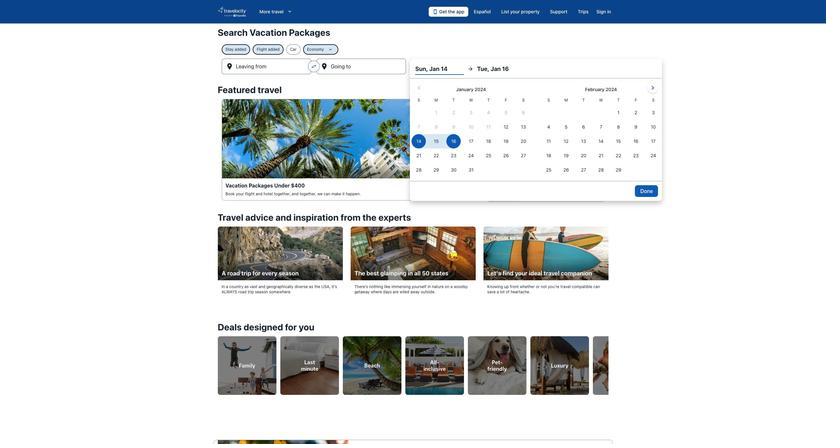 Task type: describe. For each thing, give the bounding box(es) containing it.
featured travel region
[[214, 81, 613, 208]]

next image
[[605, 360, 613, 368]]

swap origin and destination values image
[[311, 64, 317, 69]]



Task type: vqa. For each thing, say whether or not it's contained in the screenshot.
the North Myrtle Beach showing a beach, a coastal town and general coastal views image
no



Task type: locate. For each thing, give the bounding box(es) containing it.
download the app button image
[[433, 9, 438, 14]]

travel advice and inspiration from the experts region
[[214, 208, 613, 306]]

previous month image
[[415, 84, 423, 92]]

next month image
[[649, 84, 657, 92]]

main content
[[0, 23, 826, 444]]

previous image
[[214, 360, 222, 368]]

travelocity logo image
[[218, 7, 246, 17]]



